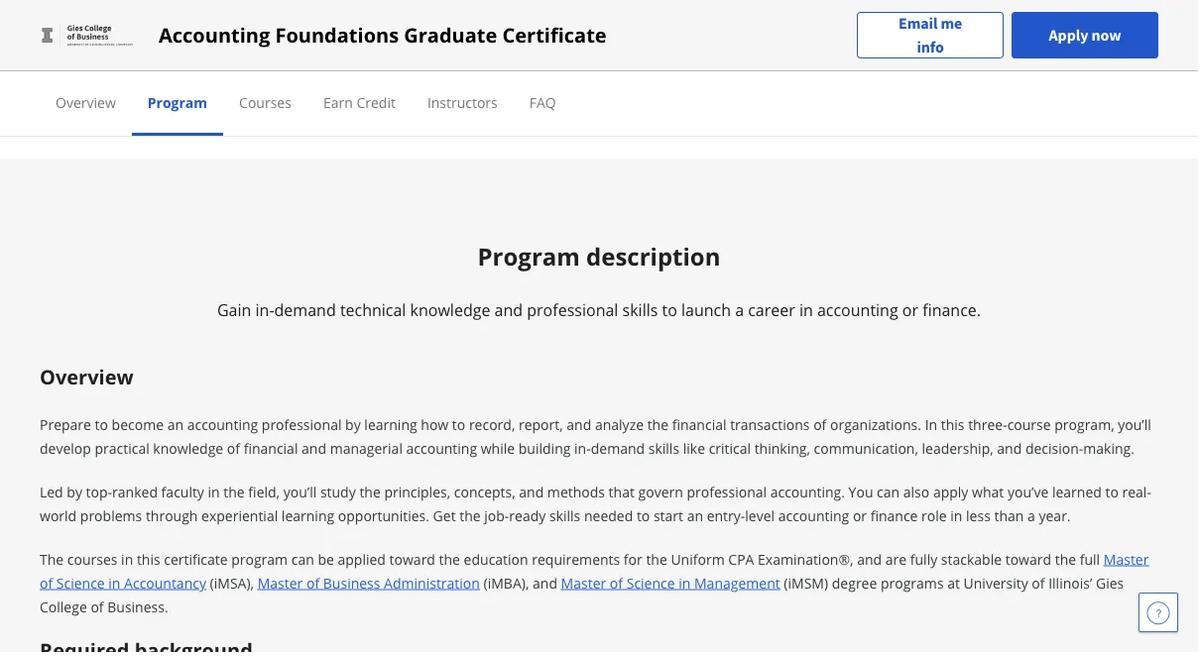 Task type: describe. For each thing, give the bounding box(es) containing it.
business.
[[107, 598, 168, 616]]

(imsa),
[[210, 574, 254, 593]]

gain in-demand technical knowledge and professional skills to launch a career in accounting or finance.
[[217, 300, 981, 321]]

foundations
[[275, 21, 399, 49]]

in left less
[[951, 506, 963, 525]]

experiential
[[201, 506, 278, 525]]

courses
[[67, 550, 118, 569]]

of inside master of science in accountancy
[[40, 574, 53, 593]]

while
[[481, 439, 515, 458]]

problems
[[80, 506, 142, 525]]

you've
[[1008, 483, 1049, 501]]

that
[[609, 483, 635, 501]]

1 horizontal spatial or
[[902, 300, 919, 321]]

certificate
[[164, 550, 228, 569]]

apply
[[933, 483, 969, 501]]

accounting inside 'led by top-ranked faculty in the field, you'll study the principles, concepts, and methods that govern professional accounting. you can also apply what you've learned to real- world problems through experiential learning opportunities. get the job-ready skills needed to start an entry-level accounting or finance role in less than a year.'
[[778, 506, 849, 525]]

ready
[[509, 506, 546, 525]]

university
[[964, 574, 1028, 593]]

opportunities.
[[338, 506, 429, 525]]

university of illinois gies college of business image
[[40, 19, 135, 51]]

managerial
[[330, 439, 403, 458]]

entry-
[[707, 506, 745, 525]]

business
[[323, 574, 380, 593]]

0 horizontal spatial in-
[[255, 300, 274, 321]]

program
[[231, 550, 288, 569]]

you
[[849, 483, 873, 501]]

learning inside 'led by top-ranked faculty in the field, you'll study the principles, concepts, and methods that govern professional accounting. you can also apply what you've learned to real- world problems through experiential learning opportunities. get the job-ready skills needed to start an entry-level accounting or finance role in less than a year.'
[[282, 506, 334, 525]]

start
[[654, 506, 683, 525]]

principles,
[[384, 483, 450, 501]]

the up experiential
[[224, 483, 245, 501]]

the inside prepare to become an accounting professional by learning how to record, report, and analyze the financial transactions of organizations. in this three-course program, you'll develop practical knowledge of financial and managerial accounting while building in-demand skills like critical thinking, communication, leadership, and decision-making.
[[647, 415, 669, 434]]

science inside master of science in accountancy
[[56, 574, 105, 593]]

accounting foundations graduate certificate
[[159, 21, 607, 49]]

be
[[318, 550, 334, 569]]

accounting down how at the left bottom of page
[[406, 439, 477, 458]]

program for program link
[[148, 93, 207, 112]]

of right transactions
[[814, 415, 827, 434]]

programs
[[881, 574, 944, 593]]

record,
[[469, 415, 515, 434]]

cpa
[[728, 550, 754, 569]]

faq link
[[529, 93, 556, 112]]

less
[[966, 506, 991, 525]]

knowledge inside prepare to become an accounting professional by learning how to record, report, and analyze the financial transactions of organizations. in this three-course program, you'll develop practical knowledge of financial and managerial accounting while building in-demand skills like critical thinking, communication, leadership, and decision-making.
[[153, 439, 223, 458]]

applied
[[338, 550, 386, 569]]

master of science in management link
[[561, 574, 780, 593]]

skills inside 'led by top-ranked faculty in the field, you'll study the principles, concepts, and methods that govern professional accounting. you can also apply what you've learned to real- world problems through experiential learning opportunities. get the job-ready skills needed to start an entry-level accounting or finance role in less than a year.'
[[549, 506, 581, 525]]

field,
[[248, 483, 280, 501]]

(imba),
[[484, 574, 529, 593]]

an inside 'led by top-ranked faculty in the field, you'll study the principles, concepts, and methods that govern professional accounting. you can also apply what you've learned to real- world problems through experiential learning opportunities. get the job-ready skills needed to start an entry-level accounting or finance role in less than a year.'
[[687, 506, 703, 525]]

get
[[433, 506, 456, 525]]

course
[[1007, 415, 1051, 434]]

the right for
[[646, 550, 667, 569]]

learning inside prepare to become an accounting professional by learning how to record, report, and analyze the financial transactions of organizations. in this three-course program, you'll develop practical knowledge of financial and managerial accounting while building in-demand skills like critical thinking, communication, leadership, and decision-making.
[[364, 415, 417, 434]]

in inside master of science in accountancy
[[108, 574, 120, 593]]

role
[[922, 506, 947, 525]]

for
[[624, 550, 643, 569]]

certificate
[[502, 21, 607, 49]]

top-
[[86, 483, 112, 501]]

1 horizontal spatial financial
[[672, 415, 727, 434]]

description
[[586, 241, 721, 273]]

program link
[[148, 93, 207, 112]]

email
[[899, 13, 938, 33]]

analyze
[[595, 415, 644, 434]]

the up illinois' at the right bottom of page
[[1055, 550, 1076, 569]]

the up opportunities.
[[359, 483, 381, 501]]

0 horizontal spatial can
[[291, 550, 314, 569]]

career
[[748, 300, 795, 321]]

job-
[[484, 506, 509, 525]]

in right faculty
[[208, 483, 220, 501]]

graduate
[[404, 21, 497, 49]]

what
[[972, 483, 1004, 501]]

master inside master of science in accountancy
[[1104, 550, 1149, 569]]

prepare
[[40, 415, 91, 434]]

faq
[[529, 93, 556, 112]]

requirements
[[532, 550, 620, 569]]

email me info button
[[857, 11, 1004, 59]]

decision-
[[1026, 439, 1083, 458]]

finance
[[871, 506, 918, 525]]

at
[[947, 574, 960, 593]]

instructors link
[[427, 93, 498, 112]]

program for program description
[[478, 241, 580, 273]]

can inside 'led by top-ranked faculty in the field, you'll study the principles, concepts, and methods that govern professional accounting. you can also apply what you've learned to real- world problems through experiential learning opportunities. get the job-ready skills needed to start an entry-level accounting or finance role in less than a year.'
[[877, 483, 900, 501]]

govern
[[638, 483, 683, 501]]

overview link
[[56, 93, 116, 112]]

professional inside prepare to become an accounting professional by learning how to record, report, and analyze the financial transactions of organizations. in this three-course program, you'll develop practical knowledge of financial and managerial accounting while building in-demand skills like critical thinking, communication, leadership, and decision-making.
[[262, 415, 342, 434]]

report,
[[519, 415, 563, 434]]

instructors
[[427, 93, 498, 112]]

skills inside prepare to become an accounting professional by learning how to record, report, and analyze the financial transactions of organizations. in this three-course program, you'll develop practical knowledge of financial and managerial accounting while building in-demand skills like critical thinking, communication, leadership, and decision-making.
[[648, 439, 680, 458]]

accounting right career
[[817, 300, 898, 321]]

by inside 'led by top-ranked faculty in the field, you'll study the principles, concepts, and methods that govern professional accounting. you can also apply what you've learned to real- world problems through experiential learning opportunities. get the job-ready skills needed to start an entry-level accounting or finance role in less than a year.'
[[67, 483, 82, 501]]

concepts,
[[454, 483, 515, 501]]

education
[[464, 550, 528, 569]]

overview inside certificate menu "element"
[[56, 93, 116, 112]]

faculty
[[161, 483, 204, 501]]

of up experiential
[[227, 439, 240, 458]]

through
[[146, 506, 198, 525]]

master of science in accountancy
[[40, 550, 1149, 593]]

1 horizontal spatial knowledge
[[410, 300, 490, 321]]

to right how at the left bottom of page
[[452, 415, 465, 434]]

apply
[[1049, 25, 1089, 45]]

learned
[[1052, 483, 1102, 501]]

now
[[1092, 25, 1121, 45]]

of right college on the bottom
[[91, 598, 104, 616]]

ranked
[[112, 483, 158, 501]]

prepare to become an accounting professional by learning how to record, report, and analyze the financial transactions of organizations. in this three-course program, you'll develop practical knowledge of financial and managerial accounting while building in-demand skills like critical thinking, communication, leadership, and decision-making.
[[40, 415, 1151, 458]]

examination®,
[[758, 550, 854, 569]]

to left real-
[[1105, 483, 1119, 501]]

certificate menu element
[[40, 71, 1159, 136]]



Task type: locate. For each thing, give the bounding box(es) containing it.
in-
[[255, 300, 274, 321], [574, 439, 591, 458]]

toward up administration
[[389, 550, 435, 569]]

or inside 'led by top-ranked faculty in the field, you'll study the principles, concepts, and methods that govern professional accounting. you can also apply what you've learned to real- world problems through experiential learning opportunities. get the job-ready skills needed to start an entry-level accounting or finance role in less than a year.'
[[853, 506, 867, 525]]

of
[[814, 415, 827, 434], [227, 439, 240, 458], [40, 574, 53, 593], [306, 574, 320, 593], [610, 574, 623, 593], [1032, 574, 1045, 593], [91, 598, 104, 616]]

1 vertical spatial skills
[[648, 439, 680, 458]]

apply now button
[[1012, 12, 1159, 59]]

of down requirements
[[610, 574, 623, 593]]

1 horizontal spatial learning
[[364, 415, 417, 434]]

overview up prepare
[[40, 363, 134, 390]]

an inside prepare to become an accounting professional by learning how to record, report, and analyze the financial transactions of organizations. in this three-course program, you'll develop practical knowledge of financial and managerial accounting while building in-demand skills like critical thinking, communication, leadership, and decision-making.
[[167, 415, 184, 434]]

0 horizontal spatial by
[[67, 483, 82, 501]]

1 vertical spatial or
[[853, 506, 867, 525]]

the
[[647, 415, 669, 434], [224, 483, 245, 501], [359, 483, 381, 501], [459, 506, 481, 525], [439, 550, 460, 569], [646, 550, 667, 569], [1055, 550, 1076, 569]]

organizations.
[[830, 415, 922, 434]]

skills
[[623, 300, 658, 321], [648, 439, 680, 458], [549, 506, 581, 525]]

real-
[[1122, 483, 1152, 501]]

knowledge up faculty
[[153, 439, 223, 458]]

0 horizontal spatial knowledge
[[153, 439, 223, 458]]

learning up managerial
[[364, 415, 417, 434]]

0 horizontal spatial this
[[137, 550, 160, 569]]

1 vertical spatial program
[[478, 241, 580, 273]]

world
[[40, 506, 77, 525]]

three-
[[968, 415, 1007, 434]]

1 vertical spatial you'll
[[283, 483, 317, 501]]

the
[[40, 550, 64, 569]]

0 vertical spatial knowledge
[[410, 300, 490, 321]]

by inside prepare to become an accounting professional by learning how to record, report, and analyze the financial transactions of organizations. in this three-course program, you'll develop practical knowledge of financial and managerial accounting while building in-demand skills like critical thinking, communication, leadership, and decision-making.
[[345, 415, 361, 434]]

to up practical
[[95, 415, 108, 434]]

2 horizontal spatial master
[[1104, 550, 1149, 569]]

professional up entry-
[[687, 483, 767, 501]]

1 vertical spatial knowledge
[[153, 439, 223, 458]]

1 horizontal spatial a
[[1028, 506, 1035, 525]]

a
[[735, 300, 744, 321], [1028, 506, 1035, 525]]

0 horizontal spatial professional
[[262, 415, 342, 434]]

methods
[[547, 483, 605, 501]]

in down uniform
[[679, 574, 691, 593]]

2 horizontal spatial professional
[[687, 483, 767, 501]]

earn credit
[[323, 93, 396, 112]]

1 horizontal spatial professional
[[527, 300, 618, 321]]

master up gies
[[1104, 550, 1149, 569]]

professional inside 'led by top-ranked faculty in the field, you'll study the principles, concepts, and methods that govern professional accounting. you can also apply what you've learned to real- world problems through experiential learning opportunities. get the job-ready skills needed to start an entry-level accounting or finance role in less than a year.'
[[687, 483, 767, 501]]

1 vertical spatial learning
[[282, 506, 334, 525]]

needed
[[584, 506, 633, 525]]

demand
[[274, 300, 336, 321], [591, 439, 645, 458]]

professional down program description
[[527, 300, 618, 321]]

toward
[[389, 550, 435, 569], [1006, 550, 1052, 569]]

program down the accounting
[[148, 93, 207, 112]]

1 horizontal spatial program
[[478, 241, 580, 273]]

accounting up faculty
[[187, 415, 258, 434]]

2 toward from the left
[[1006, 550, 1052, 569]]

program description
[[478, 241, 721, 273]]

0 vertical spatial you'll
[[1118, 415, 1151, 434]]

also
[[903, 483, 930, 501]]

0 vertical spatial in-
[[255, 300, 274, 321]]

financial up field,
[[244, 439, 298, 458]]

you'll right field,
[[283, 483, 317, 501]]

led
[[40, 483, 63, 501]]

master down program
[[258, 574, 303, 593]]

skills left 'like'
[[648, 439, 680, 458]]

0 horizontal spatial a
[[735, 300, 744, 321]]

by right led
[[67, 483, 82, 501]]

led by top-ranked faculty in the field, you'll study the principles, concepts, and methods that govern professional accounting. you can also apply what you've learned to real- world problems through experiential learning opportunities. get the job-ready skills needed to start an entry-level accounting or finance role in less than a year.
[[40, 483, 1152, 525]]

1 vertical spatial professional
[[262, 415, 342, 434]]

1 horizontal spatial can
[[877, 483, 900, 501]]

gies
[[1096, 574, 1124, 593]]

you'll
[[1118, 415, 1151, 434], [283, 483, 317, 501]]

skills down description
[[623, 300, 658, 321]]

to left start
[[637, 506, 650, 525]]

a right than at the right bottom
[[1028, 506, 1035, 525]]

the right get
[[459, 506, 481, 525]]

to left launch
[[662, 300, 677, 321]]

learning
[[364, 415, 417, 434], [282, 506, 334, 525]]

in down courses
[[108, 574, 120, 593]]

1 horizontal spatial master
[[561, 574, 606, 593]]

0 vertical spatial overview
[[56, 93, 116, 112]]

of down the
[[40, 574, 53, 593]]

transactions
[[730, 415, 810, 434]]

full
[[1080, 550, 1100, 569]]

by up managerial
[[345, 415, 361, 434]]

in- right gain
[[255, 300, 274, 321]]

demand left technical
[[274, 300, 336, 321]]

0 vertical spatial a
[[735, 300, 744, 321]]

by
[[345, 415, 361, 434], [67, 483, 82, 501]]

1 vertical spatial demand
[[591, 439, 645, 458]]

1 horizontal spatial in-
[[574, 439, 591, 458]]

an
[[167, 415, 184, 434], [687, 506, 703, 525]]

accounting down accounting.
[[778, 506, 849, 525]]

or
[[902, 300, 919, 321], [853, 506, 867, 525]]

0 horizontal spatial learning
[[282, 506, 334, 525]]

practical
[[95, 439, 150, 458]]

2 vertical spatial skills
[[549, 506, 581, 525]]

1 toward from the left
[[389, 550, 435, 569]]

in- right the building
[[574, 439, 591, 458]]

1 vertical spatial a
[[1028, 506, 1035, 525]]

0 horizontal spatial financial
[[244, 439, 298, 458]]

1 vertical spatial this
[[137, 550, 160, 569]]

knowledge right technical
[[410, 300, 490, 321]]

1 vertical spatial in-
[[574, 439, 591, 458]]

1 horizontal spatial demand
[[591, 439, 645, 458]]

building
[[519, 439, 571, 458]]

info
[[917, 37, 944, 57]]

this up accountancy
[[137, 550, 160, 569]]

1 vertical spatial overview
[[40, 363, 134, 390]]

master of business administration link
[[258, 574, 480, 593]]

1 horizontal spatial this
[[941, 415, 965, 434]]

of left illinois' at the right bottom of page
[[1032, 574, 1045, 593]]

courses link
[[239, 93, 292, 112]]

technical
[[340, 300, 406, 321]]

like
[[683, 439, 705, 458]]

0 vertical spatial financial
[[672, 415, 727, 434]]

email me info
[[899, 13, 962, 57]]

1 vertical spatial by
[[67, 483, 82, 501]]

0 vertical spatial by
[[345, 415, 361, 434]]

0 vertical spatial skills
[[623, 300, 658, 321]]

you'll inside 'led by top-ranked faculty in the field, you'll study the principles, concepts, and methods that govern professional accounting. you can also apply what you've learned to real- world problems through experiential learning opportunities. get the job-ready skills needed to start an entry-level accounting or finance role in less than a year.'
[[283, 483, 317, 501]]

apply now
[[1049, 25, 1121, 45]]

a left career
[[735, 300, 744, 321]]

1 horizontal spatial toward
[[1006, 550, 1052, 569]]

demand inside prepare to become an accounting professional by learning how to record, report, and analyze the financial transactions of organizations. in this three-course program, you'll develop practical knowledge of financial and managerial accounting while building in-demand skills like critical thinking, communication, leadership, and decision-making.
[[591, 439, 645, 458]]

0 vertical spatial professional
[[527, 300, 618, 321]]

financial
[[672, 415, 727, 434], [244, 439, 298, 458]]

the courses in this certificate program can be applied toward the education requirements for the uniform cpa examination®, and are fully stackable toward the full
[[40, 550, 1104, 569]]

toward up university
[[1006, 550, 1052, 569]]

or left the 'finance.'
[[902, 300, 919, 321]]

how
[[421, 415, 449, 434]]

stackable
[[941, 550, 1002, 569]]

you'll inside prepare to become an accounting professional by learning how to record, report, and analyze the financial transactions of organizations. in this three-course program, you'll develop practical knowledge of financial and managerial accounting while building in-demand skills like critical thinking, communication, leadership, and decision-making.
[[1118, 415, 1151, 434]]

0 vertical spatial can
[[877, 483, 900, 501]]

than
[[994, 506, 1024, 525]]

0 vertical spatial demand
[[274, 300, 336, 321]]

become
[[112, 415, 164, 434]]

finance.
[[923, 300, 981, 321]]

0 horizontal spatial science
[[56, 574, 105, 593]]

science down for
[[627, 574, 675, 593]]

level
[[745, 506, 775, 525]]

1 vertical spatial financial
[[244, 439, 298, 458]]

thinking,
[[755, 439, 810, 458]]

an right become
[[167, 415, 184, 434]]

and inside 'led by top-ranked faculty in the field, you'll study the principles, concepts, and methods that govern professional accounting. you can also apply what you've learned to real- world problems through experiential learning opportunities. get the job-ready skills needed to start an entry-level accounting or finance role in less than a year.'
[[519, 483, 544, 501]]

to
[[662, 300, 677, 321], [95, 415, 108, 434], [452, 415, 465, 434], [1105, 483, 1119, 501], [637, 506, 650, 525]]

0 horizontal spatial or
[[853, 506, 867, 525]]

degree
[[832, 574, 877, 593]]

can up finance
[[877, 483, 900, 501]]

1 science from the left
[[56, 574, 105, 593]]

in right courses
[[121, 550, 133, 569]]

program,
[[1055, 415, 1115, 434]]

help center image
[[1147, 601, 1170, 625]]

0 horizontal spatial you'll
[[283, 483, 317, 501]]

can
[[877, 483, 900, 501], [291, 550, 314, 569]]

are
[[886, 550, 907, 569]]

an right start
[[687, 506, 703, 525]]

earn credit link
[[323, 93, 396, 112]]

2 vertical spatial professional
[[687, 483, 767, 501]]

0 vertical spatial this
[[941, 415, 965, 434]]

1 horizontal spatial science
[[627, 574, 675, 593]]

0 horizontal spatial master
[[258, 574, 303, 593]]

professional up managerial
[[262, 415, 342, 434]]

communication,
[[814, 439, 918, 458]]

science down courses
[[56, 574, 105, 593]]

1 horizontal spatial by
[[345, 415, 361, 434]]

this right 'in'
[[941, 415, 965, 434]]

(imsm)
[[784, 574, 828, 593]]

a inside 'led by top-ranked faculty in the field, you'll study the principles, concepts, and methods that govern professional accounting. you can also apply what you've learned to real- world problems through experiential learning opportunities. get the job-ready skills needed to start an entry-level accounting or finance role in less than a year.'
[[1028, 506, 1035, 525]]

illinois'
[[1049, 574, 1092, 593]]

demand down analyze
[[591, 439, 645, 458]]

0 vertical spatial an
[[167, 415, 184, 434]]

2 science from the left
[[627, 574, 675, 593]]

program inside certificate menu "element"
[[148, 93, 207, 112]]

courses
[[239, 93, 292, 112]]

0 vertical spatial program
[[148, 93, 207, 112]]

leadership,
[[922, 439, 994, 458]]

year.
[[1039, 506, 1071, 525]]

the right analyze
[[647, 415, 669, 434]]

critical
[[709, 439, 751, 458]]

me
[[941, 13, 962, 33]]

in right career
[[799, 300, 813, 321]]

0 vertical spatial learning
[[364, 415, 417, 434]]

the up administration
[[439, 550, 460, 569]]

0 horizontal spatial program
[[148, 93, 207, 112]]

launch
[[681, 300, 731, 321]]

0 horizontal spatial an
[[167, 415, 184, 434]]

program up gain in-demand technical knowledge and professional skills to launch a career in accounting or finance.
[[478, 241, 580, 273]]

in- inside prepare to become an accounting professional by learning how to record, report, and analyze the financial transactions of organizations. in this three-course program, you'll develop practical knowledge of financial and managerial accounting while building in-demand skills like critical thinking, communication, leadership, and decision-making.
[[574, 439, 591, 458]]

1 vertical spatial an
[[687, 506, 703, 525]]

financial up 'like'
[[672, 415, 727, 434]]

in
[[799, 300, 813, 321], [208, 483, 220, 501], [951, 506, 963, 525], [121, 550, 133, 569], [108, 574, 120, 593], [679, 574, 691, 593]]

skills down "methods"
[[549, 506, 581, 525]]

1 horizontal spatial an
[[687, 506, 703, 525]]

1 vertical spatial can
[[291, 550, 314, 569]]

or down you
[[853, 506, 867, 525]]

learning down study
[[282, 506, 334, 525]]

can left be
[[291, 550, 314, 569]]

of down be
[[306, 574, 320, 593]]

0 vertical spatial or
[[902, 300, 919, 321]]

this inside prepare to become an accounting professional by learning how to record, report, and analyze the financial transactions of organizations. in this three-course program, you'll develop practical knowledge of financial and managerial accounting while building in-demand skills like critical thinking, communication, leadership, and decision-making.
[[941, 415, 965, 434]]

0 horizontal spatial demand
[[274, 300, 336, 321]]

overview down university of illinois gies college of business "image"
[[56, 93, 116, 112]]

administration
[[384, 574, 480, 593]]

(imsa), master of business administration (imba), and master of science in management
[[206, 574, 780, 593]]

1 horizontal spatial you'll
[[1118, 415, 1151, 434]]

you'll up making.
[[1118, 415, 1151, 434]]

accounting.
[[770, 483, 845, 501]]

0 horizontal spatial toward
[[389, 550, 435, 569]]

master down requirements
[[561, 574, 606, 593]]

and
[[495, 300, 523, 321], [567, 415, 591, 434], [302, 439, 326, 458], [997, 439, 1022, 458], [519, 483, 544, 501], [857, 550, 882, 569], [533, 574, 557, 593]]



Task type: vqa. For each thing, say whether or not it's contained in the screenshot.
The use of accounting information in decision making, planning, control, and performance management in organisations
no



